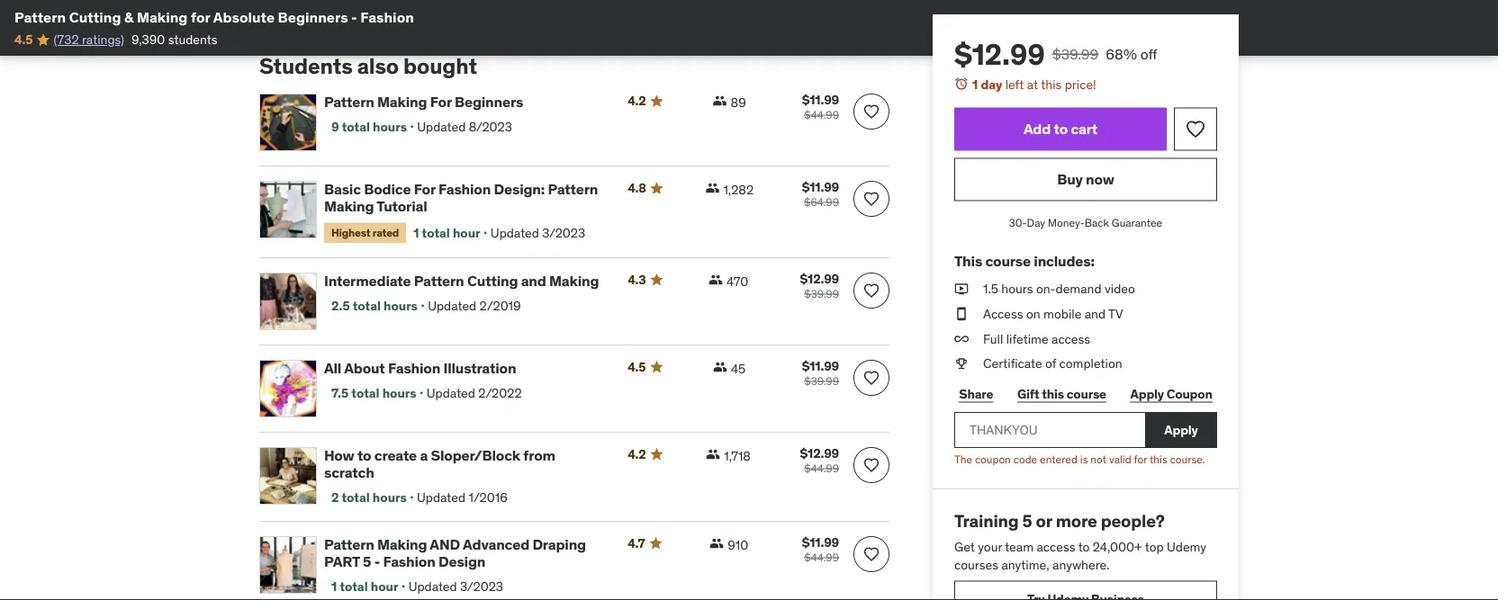 Task type: locate. For each thing, give the bounding box(es) containing it.
0 vertical spatial 1 total hour
[[413, 224, 480, 241]]

apply inside 'button'
[[1130, 386, 1164, 402]]

$12.99 down $11.99 $39.99
[[800, 446, 839, 462]]

1 vertical spatial beginners
[[455, 93, 523, 111]]

now
[[1086, 170, 1114, 189]]

making up 9,390 students
[[137, 8, 188, 26]]

- right part
[[374, 553, 380, 571]]

1 $11.99 $44.99 from the top
[[802, 92, 839, 122]]

hour down basic bodice for fashion design: pattern making tutorial link
[[453, 224, 480, 241]]

0 vertical spatial beginners
[[278, 8, 348, 26]]

$39.99 inside $12.99 $39.99 68% off
[[1052, 45, 1099, 63]]

1 right alarm image
[[972, 76, 978, 92]]

0 horizontal spatial cutting
[[69, 8, 121, 26]]

code
[[1014, 452, 1037, 466]]

0 vertical spatial $11.99 $44.99
[[802, 92, 839, 122]]

3/2023 down design:
[[542, 224, 585, 241]]

hours
[[373, 119, 407, 135], [1001, 281, 1033, 297], [384, 298, 418, 314], [382, 385, 416, 401], [373, 490, 407, 506]]

for up students
[[191, 8, 210, 26]]

updated 3/2023 down design
[[408, 579, 503, 595]]

xsmall image for full lifetime access
[[954, 330, 969, 348]]

- for 5
[[374, 553, 380, 571]]

making up highest
[[324, 197, 374, 216]]

to left cart
[[1054, 120, 1068, 138]]

0 vertical spatial $44.99
[[804, 108, 839, 122]]

fashion left design
[[383, 553, 435, 571]]

2 $44.99 from the top
[[804, 462, 839, 476]]

1 down tutorial
[[413, 224, 419, 241]]

xsmall image left access
[[954, 305, 969, 323]]

xsmall image left 1,282
[[705, 181, 720, 195]]

hours right "1.5"
[[1001, 281, 1033, 297]]

$12.99 $39.99
[[800, 271, 839, 301]]

1 total hour down part
[[331, 579, 398, 595]]

access down or
[[1037, 539, 1076, 556]]

1 horizontal spatial apply
[[1164, 422, 1198, 438]]

4 $11.99 from the top
[[802, 535, 839, 551]]

beginners up students
[[278, 8, 348, 26]]

$12.99
[[954, 36, 1045, 72], [800, 271, 839, 287], [800, 446, 839, 462]]

0 vertical spatial 5
[[1022, 510, 1032, 532]]

1 horizontal spatial 1 total hour
[[413, 224, 480, 241]]

4.5 left (732
[[14, 31, 33, 48]]

this right "gift"
[[1042, 386, 1064, 402]]

share
[[959, 386, 993, 402]]

1 vertical spatial 4.5
[[628, 359, 646, 375]]

0 vertical spatial 4.5
[[14, 31, 33, 48]]

about
[[344, 359, 385, 378]]

hours for all about fashion illustration
[[382, 385, 416, 401]]

apply for apply coupon
[[1130, 386, 1164, 402]]

full
[[983, 331, 1003, 347]]

3 add to wishlist image from the top
[[863, 545, 881, 563]]

0 vertical spatial for
[[191, 8, 210, 26]]

pattern
[[14, 8, 66, 26], [324, 93, 374, 111], [548, 180, 598, 199], [414, 272, 464, 290], [324, 536, 374, 554]]

$44.99 up $11.99 $64.99
[[804, 108, 839, 122]]

1 vertical spatial access
[[1037, 539, 1076, 556]]

add to wishlist image for pattern making for beginners
[[863, 103, 881, 121]]

0 vertical spatial cutting
[[69, 8, 121, 26]]

updated down design:
[[491, 224, 539, 241]]

xsmall image left the 89
[[713, 94, 727, 108]]

1 horizontal spatial and
[[1085, 306, 1106, 322]]

apply coupon button
[[1126, 376, 1217, 412]]

- up the students also bought
[[351, 8, 357, 26]]

pattern up 9
[[324, 93, 374, 111]]

part
[[324, 553, 360, 571]]

2 add to wishlist image from the top
[[863, 456, 881, 474]]

pattern cutting & making for absolute beginners - fashion
[[14, 8, 414, 26]]

0 horizontal spatial course
[[985, 252, 1031, 270]]

0 horizontal spatial 1
[[331, 579, 337, 595]]

to up anywhere. at the right of page
[[1078, 539, 1090, 556]]

2 4.2 from the top
[[628, 446, 646, 463]]

entered
[[1040, 452, 1078, 466]]

1 total hour
[[413, 224, 480, 241], [331, 579, 398, 595]]

1 vertical spatial and
[[1085, 306, 1106, 322]]

xsmall image left '45'
[[713, 360, 727, 374]]

2 vertical spatial $39.99
[[804, 374, 839, 388]]

apply up course.
[[1164, 422, 1198, 438]]

$11.99 $44.99 right the 89
[[802, 92, 839, 122]]

students also bought
[[259, 52, 477, 79]]

and for making
[[521, 272, 546, 290]]

xsmall image
[[705, 181, 720, 195], [954, 281, 969, 298], [954, 305, 969, 323], [713, 360, 727, 374]]

updated 8/2023
[[417, 119, 512, 135]]

2 $11.99 from the top
[[802, 179, 839, 195]]

1 vertical spatial apply
[[1164, 422, 1198, 438]]

1 total hour down 'basic bodice for fashion design: pattern making tutorial'
[[413, 224, 480, 241]]

updated for advanced
[[408, 579, 457, 595]]

2 vertical spatial $12.99
[[800, 446, 839, 462]]

training
[[954, 510, 1019, 532]]

0 vertical spatial to
[[1054, 120, 1068, 138]]

updated 3/2023
[[491, 224, 585, 241], [408, 579, 503, 595]]

this left course.
[[1150, 452, 1168, 466]]

1 vertical spatial $11.99 $44.99
[[802, 535, 839, 565]]

advanced
[[463, 536, 529, 554]]

$11.99 down $12.99 $39.99
[[802, 358, 839, 374]]

4.3
[[628, 272, 646, 288]]

$12.99 up day at the right of page
[[954, 36, 1045, 72]]

total right 2 at the left of page
[[342, 490, 370, 506]]

cutting up (732 ratings)
[[69, 8, 121, 26]]

5 left or
[[1022, 510, 1032, 532]]

1 vertical spatial 3/2023
[[460, 579, 503, 595]]

$39.99 up price!
[[1052, 45, 1099, 63]]

0 vertical spatial $39.99
[[1052, 45, 1099, 63]]

5
[[1022, 510, 1032, 532], [363, 553, 371, 571]]

of
[[1045, 356, 1056, 372]]

access down mobile
[[1052, 331, 1090, 347]]

0 horizontal spatial to
[[357, 446, 371, 465]]

1 vertical spatial course
[[1067, 386, 1106, 402]]

for inside 'basic bodice for fashion design: pattern making tutorial'
[[414, 180, 435, 199]]

course up "1.5"
[[985, 252, 1031, 270]]

pattern up (732
[[14, 8, 66, 26]]

fashion left design:
[[438, 180, 491, 199]]

to
[[1054, 120, 1068, 138], [357, 446, 371, 465], [1078, 539, 1090, 556]]

1 horizontal spatial -
[[374, 553, 380, 571]]

for up updated 8/2023
[[430, 93, 452, 111]]

1 vertical spatial 1 total hour
[[331, 579, 398, 595]]

1 vertical spatial to
[[357, 446, 371, 465]]

$39.99 for $12.99 $39.99 68% off
[[1052, 45, 1099, 63]]

0 horizontal spatial apply
[[1130, 386, 1164, 402]]

this right the at
[[1041, 76, 1062, 92]]

add to cart
[[1024, 120, 1098, 138]]

2.5 total hours
[[331, 298, 418, 314]]

1 horizontal spatial 5
[[1022, 510, 1032, 532]]

pattern up "updated 2/2019"
[[414, 272, 464, 290]]

1 horizontal spatial to
[[1054, 120, 1068, 138]]

$11.99 for pattern making for beginners
[[802, 92, 839, 108]]

1 vertical spatial updated 3/2023
[[408, 579, 503, 595]]

0 vertical spatial -
[[351, 8, 357, 26]]

3 $44.99 from the top
[[804, 551, 839, 565]]

lifetime
[[1006, 331, 1049, 347]]

hours down intermediate
[[384, 298, 418, 314]]

$12.99 for $12.99 $39.99
[[800, 271, 839, 287]]

rated
[[373, 225, 399, 239]]

$44.99 for how to create a sloper/block from scratch
[[804, 462, 839, 476]]

hours down pattern making for beginners
[[373, 119, 407, 135]]

4.2 for pattern making for beginners
[[628, 93, 646, 109]]

to inside the how to create a sloper/block from scratch
[[357, 446, 371, 465]]

apply inside button
[[1164, 422, 1198, 438]]

cutting up the 2/2019
[[467, 272, 518, 290]]

hour
[[453, 224, 480, 241], [371, 579, 398, 595]]

total for for
[[342, 119, 370, 135]]

1,282
[[723, 181, 754, 198]]

apply left coupon
[[1130, 386, 1164, 402]]

$12.99 $39.99 68% off
[[954, 36, 1157, 72]]

(732
[[54, 31, 79, 48]]

pattern for pattern cutting & making for absolute beginners - fashion
[[14, 8, 66, 26]]

updated down design
[[408, 579, 457, 595]]

0 vertical spatial $12.99
[[954, 36, 1045, 72]]

$12.99 $44.99
[[800, 446, 839, 476]]

total down intermediate
[[353, 298, 381, 314]]

day
[[981, 76, 1002, 92]]

making left and
[[377, 536, 427, 554]]

$39.99
[[1052, 45, 1099, 63], [804, 287, 839, 301], [804, 374, 839, 388]]

buy now button
[[954, 158, 1217, 201]]

0 vertical spatial 3/2023
[[542, 224, 585, 241]]

$11.99 right 1,282
[[802, 179, 839, 195]]

0 horizontal spatial beginners
[[278, 8, 348, 26]]

1 horizontal spatial hour
[[453, 224, 480, 241]]

pattern inside pattern making and advanced draping part 5 - fashion design
[[324, 536, 374, 554]]

pattern for pattern making for beginners
[[324, 93, 374, 111]]

off
[[1140, 45, 1157, 63]]

4.7
[[628, 536, 645, 552]]

2 horizontal spatial to
[[1078, 539, 1090, 556]]

pattern right design:
[[548, 180, 598, 199]]

updated 3/2023 down design:
[[491, 224, 585, 241]]

xsmall image left "910"
[[710, 536, 724, 551]]

4.5
[[14, 31, 33, 48], [628, 359, 646, 375]]

2 vertical spatial to
[[1078, 539, 1090, 556]]

2 total hours
[[331, 490, 407, 506]]

1 horizontal spatial cutting
[[467, 272, 518, 290]]

pattern making and advanced draping part 5 - fashion design
[[324, 536, 586, 571]]

0 vertical spatial for
[[430, 93, 452, 111]]

1 horizontal spatial beginners
[[455, 93, 523, 111]]

$11.99 right the 89
[[802, 92, 839, 108]]

0 horizontal spatial 5
[[363, 553, 371, 571]]

intermediate pattern cutting and making
[[324, 272, 599, 290]]

to right how
[[357, 446, 371, 465]]

updated for beginners
[[417, 119, 466, 135]]

4.5 down 4.3
[[628, 359, 646, 375]]

0 vertical spatial hour
[[453, 224, 480, 241]]

alarm image
[[954, 77, 969, 91]]

xsmall image left "1.5"
[[954, 281, 969, 298]]

$39.99 up $12.99 $44.99 at the right
[[804, 374, 839, 388]]

xsmall image left 1,718
[[706, 447, 720, 462]]

4.2 for how to create a sloper/block from scratch
[[628, 446, 646, 463]]

gift
[[1017, 386, 1039, 402]]

0 vertical spatial updated 3/2023
[[491, 224, 585, 241]]

2 vertical spatial $44.99
[[804, 551, 839, 565]]

1 vertical spatial 5
[[363, 553, 371, 571]]

0 vertical spatial 4.2
[[628, 93, 646, 109]]

1 down part
[[331, 579, 337, 595]]

0 horizontal spatial -
[[351, 8, 357, 26]]

1 vertical spatial -
[[374, 553, 380, 571]]

xsmall image up 'share' at the right
[[954, 355, 969, 373]]

add to wishlist image for basic bodice for fashion design: pattern making tutorial
[[863, 190, 881, 208]]

$39.99 up $11.99 $39.99
[[804, 287, 839, 301]]

3 $11.99 from the top
[[802, 358, 839, 374]]

0 vertical spatial and
[[521, 272, 546, 290]]

$12.99 down $64.99
[[800, 271, 839, 287]]

1 $11.99 from the top
[[802, 92, 839, 108]]

$11.99 $44.99
[[802, 92, 839, 122], [802, 535, 839, 565]]

1 vertical spatial $39.99
[[804, 287, 839, 301]]

total down about
[[351, 385, 380, 401]]

updated for and
[[428, 298, 476, 314]]

hour down pattern making and advanced draping part 5 - fashion design
[[371, 579, 398, 595]]

$64.99
[[804, 195, 839, 209]]

$11.99 $44.99 right "910"
[[802, 535, 839, 565]]

more
[[1056, 510, 1097, 532]]

2/2022
[[478, 385, 522, 401]]

updated down the how to create a sloper/block from scratch
[[417, 490, 466, 506]]

xsmall image for access on mobile and tv
[[954, 305, 969, 323]]

1 vertical spatial $44.99
[[804, 462, 839, 476]]

1 add to wishlist image from the top
[[863, 103, 881, 121]]

$44.99 inside $12.99 $44.99
[[804, 462, 839, 476]]

updated down pattern making for beginners
[[417, 119, 466, 135]]

4.2 up 4.7
[[628, 446, 646, 463]]

0 horizontal spatial 1 total hour
[[331, 579, 398, 595]]

course.
[[1170, 452, 1205, 466]]

$44.99 right "910"
[[804, 551, 839, 565]]

1 vertical spatial hour
[[371, 579, 398, 595]]

add to wishlist image
[[863, 103, 881, 121], [863, 456, 881, 474], [863, 545, 881, 563]]

0 vertical spatial apply
[[1130, 386, 1164, 402]]

1 vertical spatial 4.2
[[628, 446, 646, 463]]

3/2023
[[542, 224, 585, 241], [460, 579, 503, 595]]

add to wishlist image for intermediate pattern cutting and making
[[863, 282, 881, 300]]

anytime,
[[1002, 557, 1049, 573]]

(732 ratings)
[[54, 31, 124, 48]]

1 horizontal spatial course
[[1067, 386, 1106, 402]]

fashion inside pattern making and advanced draping part 5 - fashion design
[[383, 553, 435, 571]]

1 horizontal spatial 4.5
[[628, 359, 646, 375]]

$39.99 inside $12.99 $39.99
[[804, 287, 839, 301]]

1 4.2 from the top
[[628, 93, 646, 109]]

certificate of completion
[[983, 356, 1122, 372]]

pattern down 2 at the left of page
[[324, 536, 374, 554]]

$39.99 inside $11.99 $39.99
[[804, 374, 839, 388]]

for right bodice on the left
[[414, 180, 435, 199]]

people?
[[1101, 510, 1165, 532]]

$11.99 $44.99 for pattern making and advanced draping part 5 - fashion design
[[802, 535, 839, 565]]

$11.99 down $12.99 $44.99 at the right
[[802, 535, 839, 551]]

xsmall image for 45
[[713, 360, 727, 374]]

total down part
[[340, 579, 368, 595]]

1 vertical spatial $12.99
[[800, 271, 839, 287]]

0 vertical spatial 1
[[972, 76, 978, 92]]

beginners up 8/2023
[[455, 93, 523, 111]]

updated down "intermediate pattern cutting and making"
[[428, 298, 476, 314]]

0 vertical spatial course
[[985, 252, 1031, 270]]

7.5
[[331, 385, 349, 401]]

xsmall image left 470
[[709, 273, 723, 287]]

9 total hours
[[331, 119, 407, 135]]

making
[[137, 8, 188, 26], [377, 93, 427, 111], [324, 197, 374, 216], [549, 272, 599, 290], [377, 536, 427, 554]]

total for cutting
[[353, 298, 381, 314]]

24,000+
[[1093, 539, 1142, 556]]

apply
[[1130, 386, 1164, 402], [1164, 422, 1198, 438]]

add to wishlist image
[[1185, 118, 1206, 140], [863, 190, 881, 208], [863, 282, 881, 300], [863, 369, 881, 387]]

$44.99 right 1,718
[[804, 462, 839, 476]]

course down completion
[[1067, 386, 1106, 402]]

add to wishlist image for all about fashion illustration
[[863, 369, 881, 387]]

4.2 up 4.8
[[628, 93, 646, 109]]

total down 'basic bodice for fashion design: pattern making tutorial'
[[422, 224, 450, 241]]

tv
[[1108, 306, 1123, 322]]

2 $11.99 $44.99 from the top
[[802, 535, 839, 565]]

0 horizontal spatial and
[[521, 272, 546, 290]]

- inside pattern making and advanced draping part 5 - fashion design
[[374, 553, 380, 571]]

training 5 or more people? get your team access to 24,000+ top udemy courses anytime, anywhere.
[[954, 510, 1207, 573]]

and for tv
[[1085, 306, 1106, 322]]

xsmall image
[[322, 0, 336, 14], [713, 94, 727, 108], [709, 273, 723, 287], [954, 330, 969, 348], [954, 355, 969, 373], [706, 447, 720, 462], [710, 536, 724, 551]]

1 vertical spatial 1
[[413, 224, 419, 241]]

1 vertical spatial for
[[1134, 452, 1147, 466]]

1 vertical spatial add to wishlist image
[[863, 456, 881, 474]]

updated for a
[[417, 490, 466, 506]]

total right 9
[[342, 119, 370, 135]]

updated down all about fashion illustration link
[[427, 385, 475, 401]]

full lifetime access
[[983, 331, 1090, 347]]

0 horizontal spatial for
[[191, 8, 210, 26]]

xsmall image for 1.5 hours on-demand video
[[954, 281, 969, 298]]

$11.99 $44.99 for pattern making for beginners
[[802, 92, 839, 122]]

$11.99 for pattern making and advanced draping part 5 - fashion design
[[802, 535, 839, 551]]

1 vertical spatial cutting
[[467, 272, 518, 290]]

3/2023 down design
[[460, 579, 503, 595]]

$11.99
[[802, 92, 839, 108], [802, 179, 839, 195], [802, 358, 839, 374], [802, 535, 839, 551]]

students
[[168, 31, 218, 48]]

for right valid
[[1134, 452, 1147, 466]]

to inside 'button'
[[1054, 120, 1068, 138]]

1 vertical spatial for
[[414, 180, 435, 199]]

1 horizontal spatial 1
[[413, 224, 419, 241]]

2 vertical spatial add to wishlist image
[[863, 545, 881, 563]]

beginners
[[278, 8, 348, 26], [455, 93, 523, 111]]

updated for illustration
[[427, 385, 475, 401]]

hours down all about fashion illustration
[[382, 385, 416, 401]]

1 $44.99 from the top
[[804, 108, 839, 122]]

buy
[[1057, 170, 1083, 189]]

guarantee
[[1112, 216, 1163, 230]]

0 vertical spatial add to wishlist image
[[863, 103, 881, 121]]

xsmall image left the full
[[954, 330, 969, 348]]

top
[[1145, 539, 1164, 556]]

this
[[954, 252, 982, 270]]

$11.99 $64.99
[[802, 179, 839, 209]]

hours down create at the bottom left of page
[[373, 490, 407, 506]]

1 horizontal spatial for
[[1134, 452, 1147, 466]]

making inside pattern making and advanced draping part 5 - fashion design
[[377, 536, 427, 554]]

total for and
[[340, 579, 368, 595]]

5 right part
[[363, 553, 371, 571]]



Task type: vqa. For each thing, say whether or not it's contained in the screenshot.
7th small image from the bottom of the page
no



Task type: describe. For each thing, give the bounding box(es) containing it.
basic bodice for fashion design: pattern making tutorial link
[[324, 180, 606, 216]]

2 vertical spatial 1
[[331, 579, 337, 595]]

2 horizontal spatial 1
[[972, 76, 978, 92]]

xsmall image for 1,718
[[706, 447, 720, 462]]

1,718
[[724, 448, 751, 464]]

total for fashion
[[351, 385, 380, 401]]

apply for apply
[[1164, 422, 1198, 438]]

making left 4.3
[[549, 272, 599, 290]]

the coupon code entered is not valid for this course.
[[954, 452, 1205, 466]]

2.5
[[331, 298, 350, 314]]

5 inside training 5 or more people? get your team access to 24,000+ top udemy courses anytime, anywhere.
[[1022, 510, 1032, 532]]

1 day left at this price!
[[972, 76, 1096, 92]]

absolute
[[213, 8, 275, 26]]

1.5
[[983, 281, 998, 297]]

design:
[[494, 180, 545, 199]]

mobile
[[1044, 306, 1082, 322]]

create
[[374, 446, 417, 465]]

xsmall image for 910
[[710, 536, 724, 551]]

fashion up 7.5 total hours
[[388, 359, 440, 378]]

fashion inside 'basic bodice for fashion design: pattern making tutorial'
[[438, 180, 491, 199]]

add to wishlist image for how to create a sloper/block from scratch
[[863, 456, 881, 474]]

on-
[[1036, 281, 1056, 297]]

0 vertical spatial access
[[1052, 331, 1090, 347]]

the
[[954, 452, 972, 466]]

share button
[[954, 376, 998, 412]]

xsmall image for 89
[[713, 94, 727, 108]]

not
[[1091, 452, 1107, 466]]

to for create
[[357, 446, 371, 465]]

9,390
[[132, 31, 165, 48]]

1/2016
[[469, 490, 508, 506]]

day
[[1027, 216, 1045, 230]]

certificate
[[983, 356, 1042, 372]]

30-
[[1009, 216, 1027, 230]]

8/2023
[[469, 119, 512, 135]]

THANKYOU text field
[[954, 412, 1145, 448]]

on
[[1026, 306, 1041, 322]]

back
[[1085, 216, 1109, 230]]

access
[[983, 306, 1023, 322]]

0 horizontal spatial 4.5
[[14, 31, 33, 48]]

1.5 hours on-demand video
[[983, 281, 1135, 297]]

pattern for pattern making and advanced draping part 5 - fashion design
[[324, 536, 374, 554]]

making inside 'basic bodice for fashion design: pattern making tutorial'
[[324, 197, 374, 216]]

coupon
[[1167, 386, 1212, 402]]

xsmall image for certificate of completion
[[954, 355, 969, 373]]

how
[[324, 446, 354, 465]]

completion
[[1059, 356, 1122, 372]]

hours for how to create a sloper/block from scratch
[[373, 490, 407, 506]]

2/2019
[[480, 298, 521, 314]]

making up 9 total hours
[[377, 93, 427, 111]]

fashion up the also
[[360, 8, 414, 26]]

cart
[[1071, 120, 1098, 138]]

pattern making for beginners
[[324, 93, 523, 111]]

this course includes:
[[954, 252, 1095, 270]]

45
[[731, 360, 746, 377]]

hours for pattern making for beginners
[[373, 119, 407, 135]]

xsmall image for 470
[[709, 273, 723, 287]]

for for fashion
[[414, 180, 435, 199]]

buy now
[[1057, 170, 1114, 189]]

$11.99 for basic bodice for fashion design: pattern making tutorial
[[802, 179, 839, 195]]

udemy
[[1167, 539, 1207, 556]]

$39.99 for $11.99 $39.99
[[804, 374, 839, 388]]

$39.99 for $12.99 $39.99
[[804, 287, 839, 301]]

pattern inside 'basic bodice for fashion design: pattern making tutorial'
[[548, 180, 598, 199]]

gift this course
[[1017, 386, 1106, 402]]

$12.99 for $12.99 $44.99
[[800, 446, 839, 462]]

&
[[124, 8, 134, 26]]

basic bodice for fashion design: pattern making tutorial
[[324, 180, 598, 216]]

apply coupon
[[1130, 386, 1212, 402]]

or
[[1036, 510, 1052, 532]]

updated 1/2016
[[417, 490, 508, 506]]

$11.99 for all about fashion illustration
[[802, 358, 839, 374]]

at
[[1027, 76, 1038, 92]]

courses
[[954, 557, 999, 573]]

470
[[727, 273, 748, 289]]

highest rated
[[331, 225, 399, 239]]

$11.99 $39.99
[[802, 358, 839, 388]]

1 vertical spatial this
[[1042, 386, 1064, 402]]

demand
[[1056, 281, 1102, 297]]

pattern making and advanced draping part 5 - fashion design link
[[324, 536, 606, 571]]

from
[[523, 446, 555, 465]]

1 horizontal spatial 3/2023
[[542, 224, 585, 241]]

illustration
[[443, 359, 516, 378]]

also
[[357, 52, 399, 79]]

get
[[954, 539, 975, 556]]

4.8
[[628, 180, 646, 196]]

your
[[978, 539, 1002, 556]]

xsmall image up students
[[322, 0, 336, 14]]

pattern making for beginners link
[[324, 93, 606, 111]]

how to create a sloper/block from scratch
[[324, 446, 555, 482]]

add to wishlist image for pattern making and advanced draping part 5 - fashion design
[[863, 545, 881, 563]]

add
[[1024, 120, 1051, 138]]

for for beginners
[[430, 93, 452, 111]]

- for beginners
[[351, 8, 357, 26]]

money-
[[1048, 216, 1085, 230]]

$44.99 for pattern making for beginners
[[804, 108, 839, 122]]

intermediate pattern cutting and making link
[[324, 272, 606, 290]]

apply button
[[1145, 412, 1217, 448]]

xsmall image for 1,282
[[705, 181, 720, 195]]

$44.99 for pattern making and advanced draping part 5 - fashion design
[[804, 551, 839, 565]]

valid
[[1109, 452, 1131, 466]]

0 horizontal spatial hour
[[371, 579, 398, 595]]

2
[[331, 490, 339, 506]]

access inside training 5 or more people? get your team access to 24,000+ top udemy courses anytime, anywhere.
[[1037, 539, 1076, 556]]

tutorial
[[376, 197, 427, 216]]

how to create a sloper/block from scratch link
[[324, 446, 606, 482]]

draping
[[532, 536, 586, 554]]

gift this course link
[[1013, 376, 1111, 412]]

intermediate
[[324, 272, 411, 290]]

is
[[1080, 452, 1088, 466]]

0 vertical spatial this
[[1041, 76, 1062, 92]]

89
[[731, 94, 746, 110]]

$12.99 for $12.99 $39.99 68% off
[[954, 36, 1045, 72]]

anywhere.
[[1053, 557, 1110, 573]]

design
[[438, 553, 486, 571]]

0 horizontal spatial 3/2023
[[460, 579, 503, 595]]

all about fashion illustration
[[324, 359, 516, 378]]

total for create
[[342, 490, 370, 506]]

68%
[[1106, 45, 1137, 63]]

updated 2/2019
[[428, 298, 521, 314]]

bodice
[[364, 180, 411, 199]]

to inside training 5 or more people? get your team access to 24,000+ top udemy courses anytime, anywhere.
[[1078, 539, 1090, 556]]

bought
[[403, 52, 477, 79]]

basic
[[324, 180, 361, 199]]

to for cart
[[1054, 120, 1068, 138]]

hours for intermediate pattern cutting and making
[[384, 298, 418, 314]]

2 vertical spatial this
[[1150, 452, 1168, 466]]

5 inside pattern making and advanced draping part 5 - fashion design
[[363, 553, 371, 571]]

9,390 students
[[132, 31, 218, 48]]



